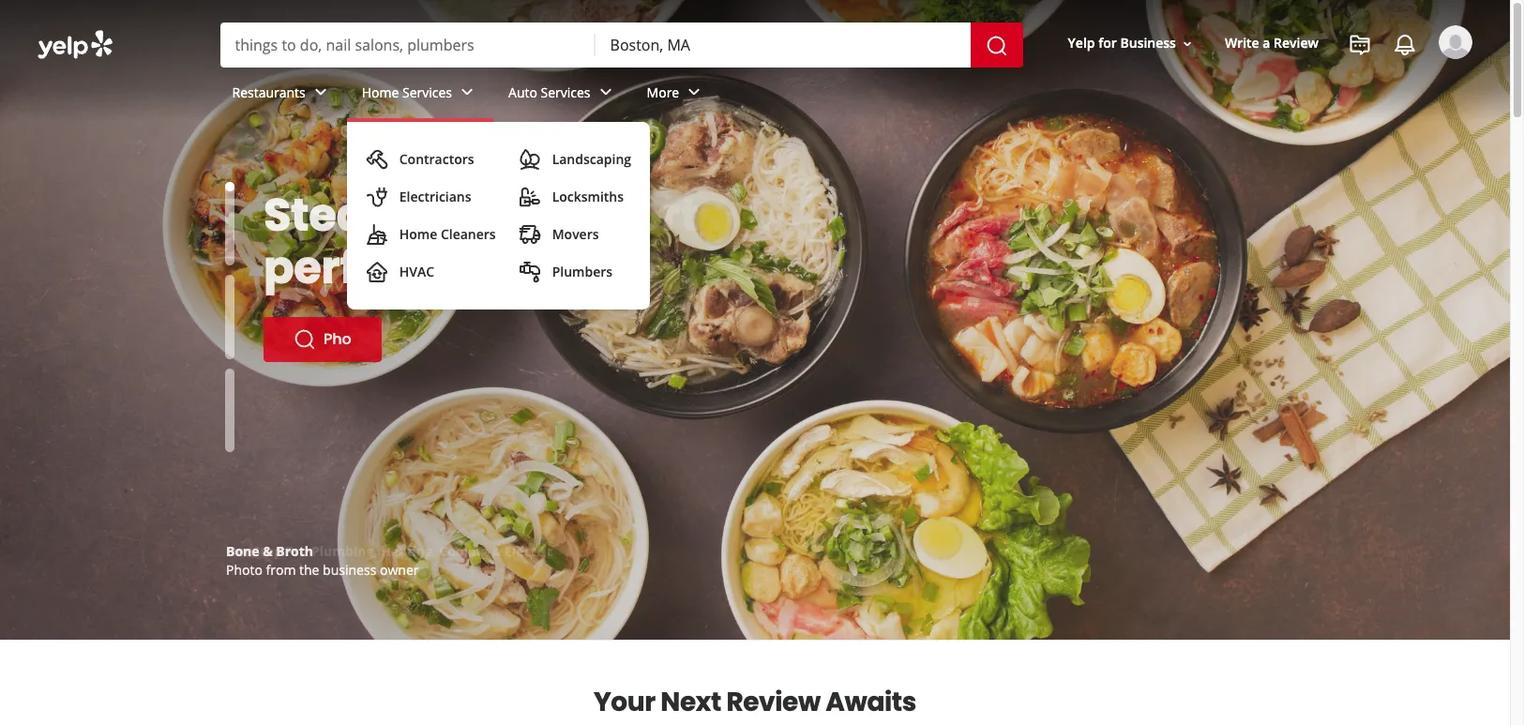 Task type: locate. For each thing, give the bounding box(es) containing it.
bone & broth photo from the business owner
[[226, 542, 419, 579]]

hvac link
[[358, 253, 504, 291], [264, 265, 396, 310]]

0 horizontal spatial 24 chevron down v2 image
[[309, 81, 332, 104]]

write a review
[[1225, 34, 1319, 52]]

1 24 chevron down v2 image from the left
[[309, 81, 332, 104]]

24 locksmith v2 image
[[519, 186, 541, 208]]

hvac down home cleaners 'link'
[[399, 263, 435, 281]]

from
[[266, 561, 296, 579], [266, 561, 296, 579]]

2 24 chevron down v2 image from the left
[[456, 81, 479, 104]]

home cleaners link
[[358, 216, 504, 253]]

dial
[[264, 184, 352, 247]]

24 home cleaning v2 image
[[366, 223, 388, 246]]

photo
[[226, 561, 263, 579], [226, 561, 263, 579]]

home inside home cleaners 'link'
[[399, 225, 437, 243]]

business categories element
[[217, 68, 1473, 310]]

1 horizontal spatial &
[[492, 542, 502, 560]]

photo inside bone & broth photo from the business owner
[[226, 561, 263, 579]]

24 chevron down v2 image inside restaurants link
[[309, 81, 332, 104]]

0 vertical spatial review
[[1274, 34, 1319, 52]]

business
[[323, 561, 377, 579], [323, 561, 377, 579]]

2 services from the left
[[541, 83, 591, 101]]

24 chevron down v2 image for more
[[683, 81, 706, 104]]

1 horizontal spatial 24 chevron down v2 image
[[456, 81, 479, 104]]

your next review awaits
[[594, 684, 917, 721]]

hvac link down home cleaners
[[358, 253, 504, 291]]

0 horizontal spatial &
[[263, 542, 273, 560]]

yelp for business button
[[1061, 27, 1203, 60]]

review
[[1274, 34, 1319, 52], [727, 684, 821, 721]]

electricians link
[[358, 178, 504, 216]]

menu
[[347, 122, 650, 310]]

review right 'next' on the left bottom of page
[[727, 684, 821, 721]]

business inside bone & broth photo from the business owner
[[323, 561, 377, 579]]

& inside bone & broth photo from the business owner
[[263, 542, 273, 560]]

1 horizontal spatial hvac
[[399, 263, 435, 281]]

review inside user actions element
[[1274, 34, 1319, 52]]

menu containing contractors
[[347, 122, 650, 310]]

none search field containing yelp for business
[[0, 0, 1511, 310]]

3 24 chevron down v2 image from the left
[[683, 81, 706, 104]]

contractors link
[[358, 141, 504, 178]]

24 chevron down v2 image
[[309, 81, 332, 104], [456, 81, 479, 104], [683, 81, 706, 104]]

heating,
[[381, 542, 436, 560]]

perfection
[[264, 236, 499, 299]]

1 horizontal spatial services
[[541, 83, 591, 101]]

0 horizontal spatial none field
[[235, 35, 580, 55]]

pro
[[286, 542, 308, 560]]

pho
[[324, 328, 351, 350]]

None search field
[[0, 0, 1511, 310]]

yelp
[[1068, 34, 1095, 52]]

1 vertical spatial home
[[399, 225, 437, 243]]

movers
[[552, 225, 599, 243]]

notifications image
[[1394, 34, 1417, 56]]

1 none field from the left
[[235, 35, 580, 55]]

1 vertical spatial review
[[727, 684, 821, 721]]

0 vertical spatial home
[[362, 83, 399, 101]]

0 horizontal spatial review
[[727, 684, 821, 721]]

write
[[1225, 34, 1260, 52]]

& right "bone" at the left bottom of page
[[263, 542, 273, 560]]

1 horizontal spatial none field
[[610, 35, 956, 55]]

& left electric
[[492, 542, 502, 560]]

&
[[263, 542, 273, 560], [492, 542, 502, 560]]

the
[[431, 184, 506, 247], [299, 561, 319, 579], [299, 561, 319, 579]]

home inside home services link
[[362, 83, 399, 101]]

plumbers
[[552, 263, 613, 281]]

home
[[362, 83, 399, 101], [399, 225, 437, 243]]

review for next
[[727, 684, 821, 721]]

services down 'find' field
[[403, 83, 452, 101]]

16 chevron down v2 image
[[1180, 36, 1195, 51]]

24 chevron down v2 image inside home services link
[[456, 81, 479, 104]]

None field
[[235, 35, 580, 55], [610, 35, 956, 55]]

owner
[[380, 561, 419, 579], [380, 561, 419, 579]]

24 chevron down v2 image inside more link
[[683, 81, 706, 104]]

24 contractor v2 image
[[366, 148, 388, 171]]

1 horizontal spatial review
[[1274, 34, 1319, 52]]

24 search v2 image
[[294, 276, 316, 298]]

2 & from the left
[[492, 542, 502, 560]]

2 horizontal spatial 24 chevron down v2 image
[[683, 81, 706, 104]]

restaurants
[[232, 83, 306, 101]]

24 chevron down v2 image right more at top left
[[683, 81, 706, 104]]

1 services from the left
[[403, 83, 452, 101]]

1 & from the left
[[263, 542, 273, 560]]

hvac link up pho
[[264, 265, 396, 310]]

the inside onestop pro plumbing, heating, cooling & electric photo from the business owner
[[299, 561, 319, 579]]

user actions element
[[1053, 23, 1499, 139]]

write a review link
[[1218, 27, 1327, 60]]

services left 24 chevron down v2 icon
[[541, 83, 591, 101]]

24 chevron down v2 image left auto
[[456, 81, 479, 104]]

Near text field
[[610, 35, 956, 55]]

home for home cleaners
[[399, 225, 437, 243]]

hvac right 24 search v2 image
[[324, 276, 366, 297]]

24 chevron down v2 image right restaurants
[[309, 81, 332, 104]]

your
[[594, 684, 656, 721]]

services
[[403, 83, 452, 101], [541, 83, 591, 101]]

24 plumbers v2 image
[[519, 261, 541, 283]]

auto services link
[[494, 68, 632, 122]]

None search field
[[220, 23, 1027, 68]]

home down the electricians "link"
[[399, 225, 437, 243]]

services for auto services
[[541, 83, 591, 101]]

bone & broth link
[[226, 542, 313, 560]]

2 none field from the left
[[610, 35, 956, 55]]

0 horizontal spatial hvac
[[324, 276, 366, 297]]

24 chevron down v2 image
[[594, 81, 617, 104]]

up
[[361, 184, 421, 247]]

next
[[661, 684, 721, 721]]

home for home services
[[362, 83, 399, 101]]

hvac
[[399, 263, 435, 281], [324, 276, 366, 297]]

services for home services
[[403, 83, 452, 101]]

none field 'find'
[[235, 35, 580, 55]]

a
[[1263, 34, 1271, 52]]

contractors
[[399, 150, 474, 168]]

hvac inside menu
[[399, 263, 435, 281]]

from inside onestop pro plumbing, heating, cooling & electric photo from the business owner
[[266, 561, 296, 579]]

onestop
[[226, 542, 282, 560]]

24 moving v2 image
[[519, 223, 541, 246]]

home down 'find' 'text box' on the left
[[362, 83, 399, 101]]

owner inside onestop pro plumbing, heating, cooling & electric photo from the business owner
[[380, 561, 419, 579]]

the inside bone & broth photo from the business owner
[[299, 561, 319, 579]]

0 horizontal spatial services
[[403, 83, 452, 101]]

review right the a
[[1274, 34, 1319, 52]]



Task type: describe. For each thing, give the bounding box(es) containing it.
brad k. image
[[1439, 25, 1473, 59]]

more
[[647, 83, 680, 101]]

review for a
[[1274, 34, 1319, 52]]

steamy,
[[264, 184, 454, 247]]

home services link
[[347, 68, 494, 122]]

auto services
[[509, 83, 591, 101]]

& inside onestop pro plumbing, heating, cooling & electric photo from the business owner
[[492, 542, 502, 560]]

locksmiths link
[[511, 178, 639, 216]]

from inside bone & broth photo from the business owner
[[266, 561, 296, 579]]

none search field inside search box
[[220, 23, 1027, 68]]

24 chevron down v2 image for restaurants
[[309, 81, 332, 104]]

photo inside onestop pro plumbing, heating, cooling & electric photo from the business owner
[[226, 561, 263, 579]]

landscaping link
[[511, 141, 639, 178]]

plumbing,
[[312, 542, 378, 560]]

hvac for 24 search v2 image
[[324, 276, 366, 297]]

dial up the comfort
[[264, 184, 698, 247]]

for
[[1099, 34, 1117, 52]]

locksmiths
[[552, 188, 624, 205]]

business
[[1121, 34, 1177, 52]]

plumbers link
[[511, 253, 639, 291]]

salty,
[[464, 184, 590, 247]]

comfort
[[515, 184, 698, 247]]

onestop pro plumbing, heating, cooling & electric photo from the business owner
[[226, 542, 553, 579]]

electricians
[[399, 188, 472, 205]]

pho link
[[264, 317, 381, 362]]

Find text field
[[235, 35, 580, 55]]

cooling
[[440, 542, 488, 560]]

home cleaners
[[399, 225, 496, 243]]

search image
[[986, 34, 1008, 57]]

steamy, salty, perfection
[[264, 184, 590, 299]]

auto
[[509, 83, 538, 101]]

explore banner section banner
[[0, 0, 1511, 640]]

24 heating cooling v2 image
[[366, 261, 388, 283]]

owner inside bone & broth photo from the business owner
[[380, 561, 419, 579]]

movers link
[[511, 216, 639, 253]]

hvac for 24 heating cooling v2 icon
[[399, 263, 435, 281]]

awaits
[[826, 684, 917, 721]]

none field near
[[610, 35, 956, 55]]

yelp for business
[[1068, 34, 1177, 52]]

cleaners
[[441, 225, 496, 243]]

projects image
[[1349, 34, 1372, 56]]

more link
[[632, 68, 721, 122]]

home services
[[362, 83, 452, 101]]

onestop pro plumbing, heating, cooling & electric link
[[226, 542, 553, 560]]

24 electrician v2 image
[[366, 186, 388, 208]]

landscaping
[[552, 150, 632, 168]]

24 landscaping v2 image
[[519, 148, 541, 171]]

business inside onestop pro plumbing, heating, cooling & electric photo from the business owner
[[323, 561, 377, 579]]

menu inside business categories element
[[347, 122, 650, 310]]

broth
[[276, 542, 313, 560]]

electric
[[505, 542, 553, 560]]

restaurants link
[[217, 68, 347, 122]]

24 chevron down v2 image for home services
[[456, 81, 479, 104]]

24 search v2 image
[[294, 328, 316, 351]]

bone
[[226, 542, 259, 560]]



Task type: vqa. For each thing, say whether or not it's contained in the screenshot.
4.4 star rating image
no



